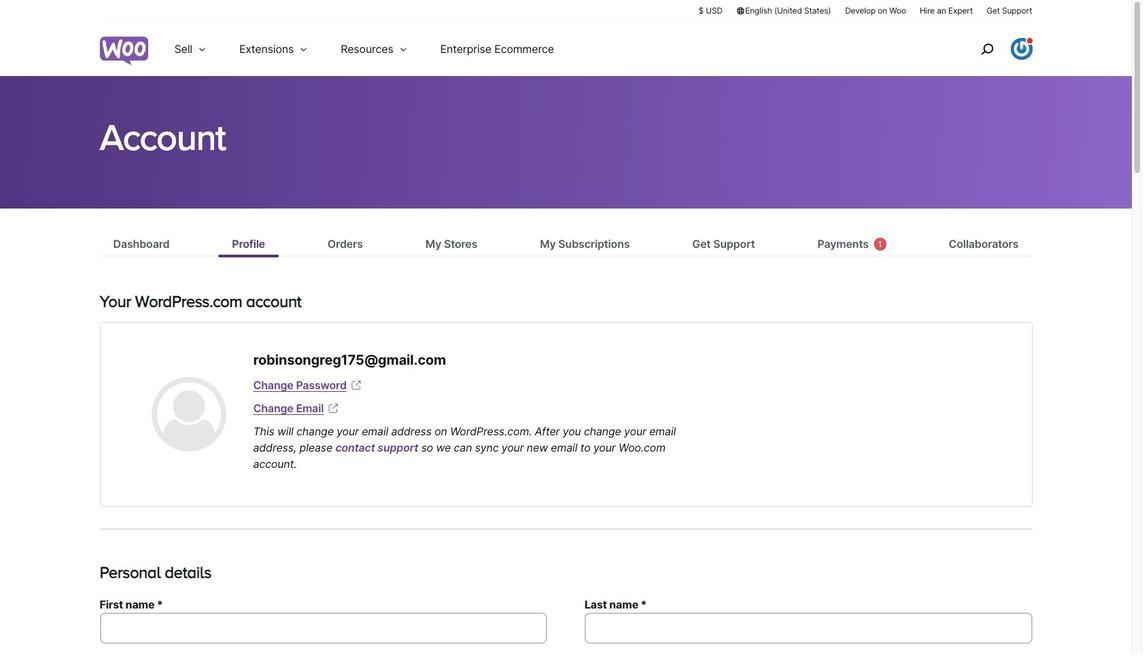 Task type: describe. For each thing, give the bounding box(es) containing it.
search image
[[976, 38, 998, 60]]

service navigation menu element
[[951, 27, 1032, 71]]



Task type: locate. For each thing, give the bounding box(es) containing it.
open account menu image
[[1010, 38, 1032, 60]]

1 horizontal spatial external link image
[[349, 379, 363, 392]]

None text field
[[100, 613, 547, 644]]

None text field
[[585, 613, 1032, 644]]

0 vertical spatial external link image
[[349, 379, 363, 392]]

1 vertical spatial external link image
[[326, 402, 340, 415]]

gravatar image image
[[151, 377, 226, 452]]

external link image
[[349, 379, 363, 392], [326, 402, 340, 415]]

0 horizontal spatial external link image
[[326, 402, 340, 415]]



Task type: vqa. For each thing, say whether or not it's contained in the screenshot.
Rate product 2 stars icon to the middle
no



